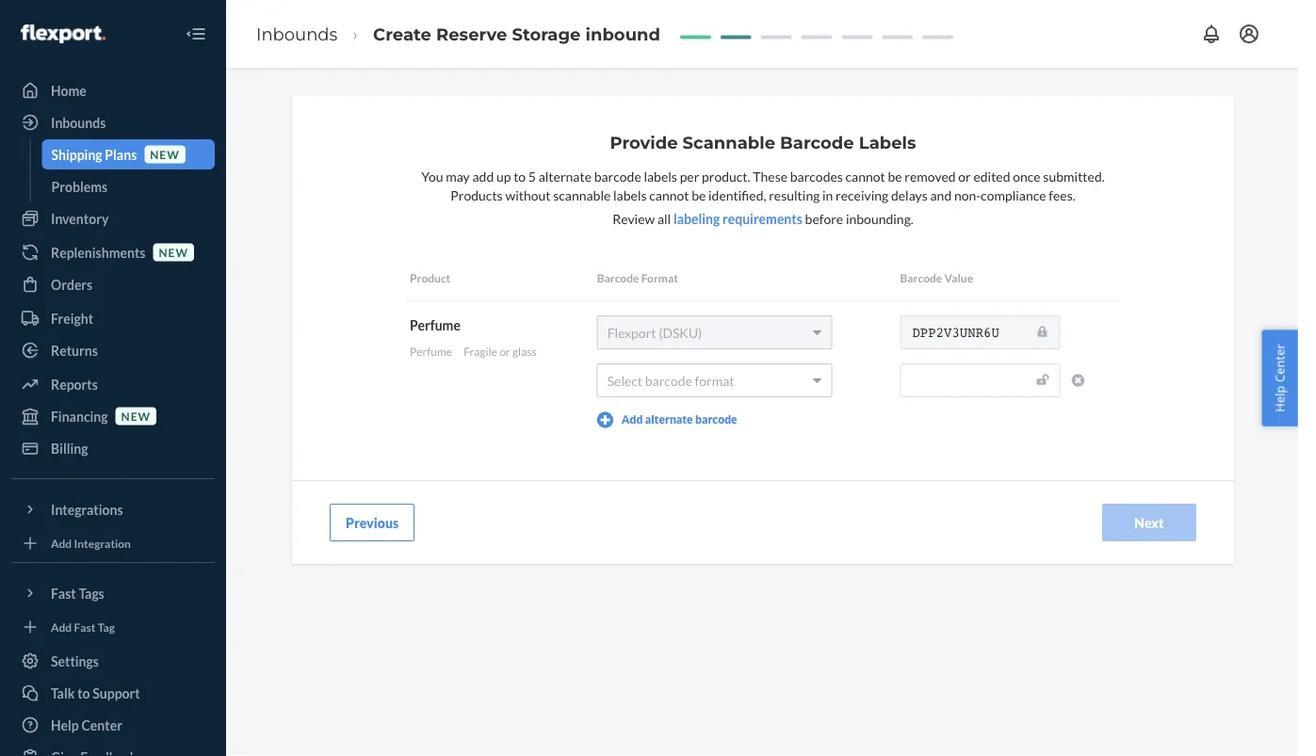 Task type: locate. For each thing, give the bounding box(es) containing it.
1 vertical spatial inbounds
[[51, 115, 106, 131]]

barcode up add alternate barcode button
[[645, 373, 693, 389]]

1 horizontal spatial alternate
[[645, 413, 693, 426]]

lock alt image
[[1038, 325, 1048, 339]]

labels left the "per"
[[644, 168, 678, 184]]

fast left tags at the left bottom of the page
[[51, 586, 76, 602]]

close navigation image
[[185, 23, 207, 45]]

billing link
[[11, 434, 215, 464]]

fragile or glass
[[464, 345, 537, 359]]

barcode up barcodes
[[780, 132, 855, 153]]

add for add alternate barcode
[[622, 413, 643, 426]]

barcode value
[[901, 271, 974, 285]]

barcode left value
[[901, 271, 943, 285]]

before
[[805, 210, 844, 226]]

0 vertical spatial alternate
[[539, 168, 592, 184]]

0 vertical spatial or
[[959, 168, 971, 184]]

create
[[373, 23, 432, 44]]

2 horizontal spatial barcode
[[696, 413, 738, 426]]

add alternate barcode
[[622, 413, 738, 426]]

0 vertical spatial add
[[622, 413, 643, 426]]

add
[[622, 413, 643, 426], [51, 537, 72, 550], [51, 621, 72, 634]]

alternate down select barcode format
[[645, 413, 693, 426]]

1 vertical spatial center
[[82, 718, 122, 734]]

1 horizontal spatial barcode
[[780, 132, 855, 153]]

add left integration
[[51, 537, 72, 550]]

1 vertical spatial perfume
[[410, 345, 453, 359]]

financing
[[51, 409, 108, 425]]

barcode left format
[[597, 271, 639, 285]]

new right the plans
[[150, 147, 180, 161]]

1 horizontal spatial help center
[[1272, 344, 1289, 413]]

0 vertical spatial center
[[1272, 344, 1289, 383]]

help
[[1272, 386, 1289, 413], [51, 718, 79, 734]]

new for shipping plans
[[150, 147, 180, 161]]

1 horizontal spatial inbounds
[[256, 23, 338, 44]]

per
[[680, 168, 700, 184]]

plus circle image
[[597, 412, 614, 429]]

open account menu image
[[1238, 23, 1261, 45]]

problems link
[[42, 172, 215, 202]]

requirements
[[723, 210, 803, 226]]

1 vertical spatial new
[[159, 245, 188, 259]]

0 vertical spatial inbounds link
[[256, 23, 338, 44]]

new down reports link
[[121, 409, 151, 423]]

plans
[[105, 147, 137, 163]]

1 vertical spatial cannot
[[650, 187, 689, 203]]

labels
[[644, 168, 678, 184], [614, 187, 647, 203]]

barcode down the format
[[696, 413, 738, 426]]

0 horizontal spatial help center
[[51, 718, 122, 734]]

or left glass
[[500, 345, 511, 359]]

alternate inside button
[[645, 413, 693, 426]]

be down the "per"
[[692, 187, 706, 203]]

0 vertical spatial labels
[[644, 168, 678, 184]]

product.
[[702, 168, 751, 184]]

new
[[150, 147, 180, 161], [159, 245, 188, 259], [121, 409, 151, 423]]

to left 5
[[514, 168, 526, 184]]

0 horizontal spatial or
[[500, 345, 511, 359]]

previous
[[346, 515, 399, 531]]

0 horizontal spatial be
[[692, 187, 706, 203]]

1 vertical spatial alternate
[[645, 413, 693, 426]]

1 vertical spatial add
[[51, 537, 72, 550]]

add right plus circle icon
[[622, 413, 643, 426]]

0 vertical spatial barcode
[[594, 168, 642, 184]]

times circle image
[[1072, 374, 1085, 388]]

add up settings
[[51, 621, 72, 634]]

be up delays
[[888, 168, 903, 184]]

inbounds link inside breadcrumbs navigation
[[256, 23, 338, 44]]

alternate up scannable
[[539, 168, 592, 184]]

0 horizontal spatial help
[[51, 718, 79, 734]]

0 vertical spatial inbounds
[[256, 23, 338, 44]]

breadcrumbs navigation
[[241, 6, 676, 61]]

0 vertical spatial perfume
[[410, 317, 461, 333]]

perfume down product
[[410, 317, 461, 333]]

1 vertical spatial to
[[77, 686, 90, 702]]

0 vertical spatial new
[[150, 147, 180, 161]]

talk to support button
[[11, 679, 215, 709]]

1 horizontal spatial inbounds link
[[256, 23, 338, 44]]

add integration link
[[11, 533, 215, 555]]

new up orders link
[[159, 245, 188, 259]]

scannable
[[683, 132, 776, 153]]

inbounds link
[[256, 23, 338, 44], [11, 107, 215, 138]]

1 horizontal spatial help
[[1272, 386, 1289, 413]]

barcode
[[594, 168, 642, 184], [645, 373, 693, 389], [696, 413, 738, 426]]

alternate
[[539, 168, 592, 184], [645, 413, 693, 426]]

or inside the you may add up to 5 alternate barcode labels per product. these barcodes cannot be removed or edited once submitted. products without scannable labels cannot be identified, resulting in receiving delays and non-compliance fees. review all labeling requirements before inbounding.
[[959, 168, 971, 184]]

2 vertical spatial add
[[51, 621, 72, 634]]

format
[[695, 373, 735, 389]]

0 vertical spatial be
[[888, 168, 903, 184]]

None text field
[[901, 364, 1061, 398]]

0 vertical spatial help
[[1272, 386, 1289, 413]]

billing
[[51, 441, 88, 457]]

0 horizontal spatial barcode
[[597, 271, 639, 285]]

perfume left fragile
[[410, 345, 453, 359]]

fast left tag
[[74, 621, 96, 634]]

tag
[[98, 621, 115, 634]]

be
[[888, 168, 903, 184], [692, 187, 706, 203]]

flexport
[[608, 325, 656, 341]]

barcode
[[780, 132, 855, 153], [597, 271, 639, 285], [901, 271, 943, 285]]

or up non-
[[959, 168, 971, 184]]

delays
[[892, 187, 928, 203]]

0 vertical spatial to
[[514, 168, 526, 184]]

0 horizontal spatial inbounds
[[51, 115, 106, 131]]

tags
[[79, 586, 104, 602]]

barcode up scannable
[[594, 168, 642, 184]]

1 horizontal spatial center
[[1272, 344, 1289, 383]]

storage
[[512, 23, 581, 44]]

labels up review
[[614, 187, 647, 203]]

0 horizontal spatial center
[[82, 718, 122, 734]]

perfume
[[410, 317, 461, 333], [410, 345, 453, 359]]

labeling requirements button
[[674, 209, 803, 228]]

2 horizontal spatial barcode
[[901, 271, 943, 285]]

1 horizontal spatial to
[[514, 168, 526, 184]]

or
[[959, 168, 971, 184], [500, 345, 511, 359]]

flexport logo image
[[21, 24, 105, 43]]

0 horizontal spatial to
[[77, 686, 90, 702]]

2 vertical spatial new
[[121, 409, 151, 423]]

previous button
[[330, 504, 415, 542]]

cannot
[[846, 168, 886, 184], [650, 187, 689, 203]]

add fast tag
[[51, 621, 115, 634]]

1 vertical spatial fast
[[74, 621, 96, 634]]

2 vertical spatial barcode
[[696, 413, 738, 426]]

cannot up receiving
[[846, 168, 886, 184]]

1 vertical spatial be
[[692, 187, 706, 203]]

products
[[451, 187, 503, 203]]

0 vertical spatial help center
[[1272, 344, 1289, 413]]

1 horizontal spatial barcode
[[645, 373, 693, 389]]

0 horizontal spatial barcode
[[594, 168, 642, 184]]

fast
[[51, 586, 76, 602], [74, 621, 96, 634]]

you may add up to 5 alternate barcode labels per product. these barcodes cannot be removed or edited once submitted. products without scannable labels cannot be identified, resulting in receiving delays and non-compliance fees. review all labeling requirements before inbounding.
[[422, 168, 1105, 226]]

orders link
[[11, 270, 215, 300]]

1 vertical spatial help center
[[51, 718, 122, 734]]

flexport (dsku)
[[608, 325, 702, 341]]

non-
[[955, 187, 981, 203]]

1 horizontal spatial be
[[888, 168, 903, 184]]

scannable
[[553, 187, 611, 203]]

to right talk
[[77, 686, 90, 702]]

home link
[[11, 75, 215, 106]]

help center
[[1272, 344, 1289, 413], [51, 718, 122, 734]]

add inside button
[[622, 413, 643, 426]]

fast tags button
[[11, 579, 215, 609]]

None text field
[[901, 316, 1061, 350]]

1 perfume from the top
[[410, 317, 461, 333]]

center
[[1272, 344, 1289, 383], [82, 718, 122, 734]]

1 vertical spatial help
[[51, 718, 79, 734]]

0 vertical spatial fast
[[51, 586, 76, 602]]

cannot up the all
[[650, 187, 689, 203]]

labels
[[859, 132, 917, 153]]

1 horizontal spatial cannot
[[846, 168, 886, 184]]

1 vertical spatial inbounds link
[[11, 107, 215, 138]]

0 horizontal spatial alternate
[[539, 168, 592, 184]]

1 horizontal spatial or
[[959, 168, 971, 184]]

fragile
[[464, 345, 497, 359]]

to
[[514, 168, 526, 184], [77, 686, 90, 702]]

barcode for barcode format
[[597, 271, 639, 285]]

lock open alt image
[[1037, 373, 1049, 387]]

0 horizontal spatial inbounds link
[[11, 107, 215, 138]]



Task type: vqa. For each thing, say whether or not it's contained in the screenshot.
left alias
no



Task type: describe. For each thing, give the bounding box(es) containing it.
submitted.
[[1044, 168, 1105, 184]]

problems
[[51, 179, 108, 195]]

edited
[[974, 168, 1011, 184]]

freight
[[51, 311, 93, 327]]

once
[[1013, 168, 1041, 184]]

help center button
[[1262, 330, 1299, 427]]

to inside "button"
[[77, 686, 90, 702]]

fast tags
[[51, 586, 104, 602]]

and
[[931, 187, 952, 203]]

format
[[642, 271, 678, 285]]

add for add integration
[[51, 537, 72, 550]]

add for add fast tag
[[51, 621, 72, 634]]

1 vertical spatial or
[[500, 345, 511, 359]]

help inside help center button
[[1272, 386, 1289, 413]]

up
[[497, 168, 511, 184]]

all
[[658, 210, 671, 226]]

you
[[422, 168, 443, 184]]

barcode inside button
[[696, 413, 738, 426]]

review
[[613, 210, 655, 226]]

value
[[945, 271, 974, 285]]

orders
[[51, 277, 93, 293]]

may
[[446, 168, 470, 184]]

talk to support
[[51, 686, 140, 702]]

inbounding.
[[846, 210, 914, 226]]

integrations button
[[11, 495, 215, 525]]

support
[[93, 686, 140, 702]]

fees.
[[1049, 187, 1076, 203]]

open notifications image
[[1201, 23, 1223, 45]]

to inside the you may add up to 5 alternate barcode labels per product. these barcodes cannot be removed or edited once submitted. products without scannable labels cannot be identified, resulting in receiving delays and non-compliance fees. review all labeling requirements before inbounding.
[[514, 168, 526, 184]]

provide
[[610, 132, 678, 153]]

without
[[506, 187, 551, 203]]

barcode inside the you may add up to 5 alternate barcode labels per product. these barcodes cannot be removed or edited once submitted. products without scannable labels cannot be identified, resulting in receiving delays and non-compliance fees. review all labeling requirements before inbounding.
[[594, 168, 642, 184]]

receiving
[[836, 187, 889, 203]]

shipping
[[51, 147, 102, 163]]

integrations
[[51, 502, 123, 518]]

inventory
[[51, 211, 109, 227]]

center inside button
[[1272, 344, 1289, 383]]

alternate inside the you may add up to 5 alternate barcode labels per product. these barcodes cannot be removed or edited once submitted. products without scannable labels cannot be identified, resulting in receiving delays and non-compliance fees. review all labeling requirements before inbounding.
[[539, 168, 592, 184]]

reports
[[51, 377, 98, 393]]

glass
[[513, 345, 537, 359]]

barcode format
[[597, 271, 678, 285]]

add integration
[[51, 537, 131, 550]]

0 horizontal spatial cannot
[[650, 187, 689, 203]]

1 vertical spatial labels
[[614, 187, 647, 203]]

new for replenishments
[[159, 245, 188, 259]]

resulting
[[769, 187, 820, 203]]

0 vertical spatial cannot
[[846, 168, 886, 184]]

help center link
[[11, 711, 215, 741]]

freight link
[[11, 303, 215, 334]]

(dsku)
[[659, 325, 702, 341]]

barcodes
[[791, 168, 843, 184]]

add
[[473, 168, 494, 184]]

add alternate barcode button
[[597, 412, 738, 429]]

home
[[51, 82, 87, 98]]

next
[[1135, 515, 1165, 531]]

inbound
[[586, 23, 661, 44]]

shipping plans
[[51, 147, 137, 163]]

add fast tag link
[[11, 616, 215, 639]]

removed
[[905, 168, 956, 184]]

select
[[608, 373, 643, 389]]

inbounds inside "link"
[[51, 115, 106, 131]]

integration
[[74, 537, 131, 550]]

talk
[[51, 686, 75, 702]]

compliance
[[981, 187, 1047, 203]]

product
[[410, 271, 451, 285]]

labeling
[[674, 210, 720, 226]]

reserve
[[436, 23, 507, 44]]

replenishments
[[51, 245, 146, 261]]

barcode for barcode value
[[901, 271, 943, 285]]

settings
[[51, 654, 99, 670]]

help inside help center link
[[51, 718, 79, 734]]

reports link
[[11, 369, 215, 400]]

identified,
[[709, 187, 767, 203]]

select barcode format
[[608, 373, 735, 389]]

these
[[753, 168, 788, 184]]

returns link
[[11, 336, 215, 366]]

help center inside button
[[1272, 344, 1289, 413]]

settings link
[[11, 647, 215, 677]]

fast inside dropdown button
[[51, 586, 76, 602]]

new for financing
[[121, 409, 151, 423]]

create reserve storage inbound
[[373, 23, 661, 44]]

returns
[[51, 343, 98, 359]]

inbounds inside breadcrumbs navigation
[[256, 23, 338, 44]]

inventory link
[[11, 204, 215, 234]]

2 perfume from the top
[[410, 345, 453, 359]]

next button
[[1103, 504, 1197, 542]]

1 vertical spatial barcode
[[645, 373, 693, 389]]

5
[[529, 168, 536, 184]]

in
[[823, 187, 834, 203]]



